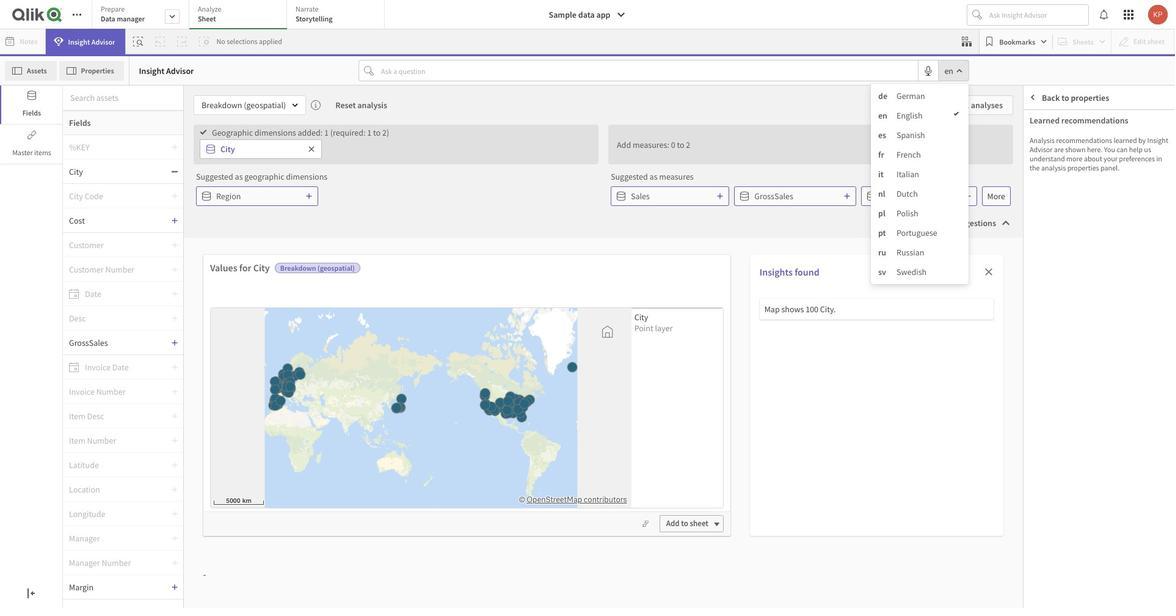 Task type: vqa. For each thing, say whether or not it's contained in the screenshot.


Task type: locate. For each thing, give the bounding box(es) containing it.
1 horizontal spatial you
[[452, 394, 465, 405]]

0 horizontal spatial sheet.
[[469, 429, 491, 440]]

2 horizontal spatial insight advisor
[[394, 411, 445, 422]]

us
[[1145, 145, 1152, 154]]

2)
[[382, 127, 389, 138]]

in up "ask insight advisor"
[[590, 378, 597, 389]]

are
[[1055, 145, 1064, 154]]

no
[[217, 37, 225, 46]]

can left the be
[[579, 412, 592, 423]]

1 vertical spatial the
[[430, 353, 444, 365]]

0 horizontal spatial the
[[430, 353, 444, 365]]

items
[[34, 148, 51, 157]]

choose an option below to get started adding to this sheet... application
[[0, 0, 1176, 608]]

recommendations inside analysis recommendations learned by insight advisor are shown here. you can help us understand more about your preferences in the analysis properties panel.
[[1057, 136, 1113, 145]]

as left measures
[[650, 171, 658, 182]]

1 horizontal spatial for
[[440, 394, 450, 405]]

explore your data directly or let qlik generate insights for you with
[[367, 378, 494, 405]]

0 horizontal spatial your
[[395, 378, 411, 389]]

insight advisor inside dropdown button
[[68, 37, 115, 46]]

to inside . any found insights can be saved to this sheet.
[[627, 412, 634, 423]]

russian
[[897, 247, 925, 258]]

learned up analysis
[[1030, 115, 1060, 126]]

explore the data
[[396, 353, 464, 365]]

add for add measures: 0 to 2
[[617, 139, 631, 150]]

view all analyses
[[941, 100, 1003, 111]]

1 vertical spatial .
[[453, 411, 455, 422]]

1 horizontal spatial en
[[945, 65, 954, 76]]

this inside . save any insights you discover to this sheet.
[[454, 429, 468, 440]]

0 vertical spatial add
[[617, 139, 631, 150]]

fields up "master items"
[[22, 108, 41, 117]]

and
[[769, 396, 783, 407]]

0 vertical spatial your
[[1104, 154, 1118, 163]]

advisor inside insight advisor dropdown button
[[91, 37, 115, 46]]

1 vertical spatial you
[[399, 429, 412, 440]]

0 horizontal spatial 1
[[325, 127, 329, 138]]

2 vertical spatial your
[[717, 412, 733, 423]]

suggested for sales
[[611, 171, 648, 182]]

0 horizontal spatial menu
[[63, 135, 183, 607]]

explore up explore your data directly or let qlik generate insights for you with
[[396, 353, 428, 365]]

nl
[[879, 188, 886, 199]]

0 horizontal spatial as
[[235, 171, 243, 182]]

sheet inside add to sheet button
[[690, 518, 709, 529]]

0 vertical spatial insight advisor
[[68, 37, 115, 46]]

learned
[[1114, 136, 1138, 145]]

1 horizontal spatial suggested
[[611, 171, 648, 182]]

city
[[221, 143, 235, 154], [69, 166, 83, 177], [253, 262, 270, 274], [635, 312, 649, 323]]

question?
[[582, 353, 623, 365]]

0 horizontal spatial .
[[453, 411, 455, 422]]

Search assets text field
[[63, 87, 183, 109]]

dimensions
[[255, 127, 296, 138], [286, 171, 328, 182]]

sheet. down and
[[752, 412, 774, 423]]

your up generate on the bottom left of the page
[[395, 378, 411, 389]]

insight right the by
[[1148, 136, 1169, 145]]

1 horizontal spatial .
[[626, 394, 628, 405]]

menu item
[[871, 106, 969, 125]]

. for data
[[453, 411, 455, 422]]

1 horizontal spatial the
[[599, 378, 611, 389]]

for inside explore your data directly or let qlik generate insights for you with
[[440, 394, 450, 405]]

0 horizontal spatial city button
[[63, 166, 171, 177]]

0 vertical spatial the
[[1030, 163, 1040, 172]]

sv
[[879, 266, 887, 277]]

new right create
[[731, 353, 749, 365]]

tab list containing prepare
[[92, 0, 389, 31]]

learned recommendations button
[[1024, 141, 1176, 170]]

all
[[961, 100, 970, 111]]

en
[[945, 65, 954, 76], [879, 110, 888, 121]]

to inside . save any insights you discover to this sheet.
[[445, 429, 453, 440]]

1 vertical spatial analysis
[[1042, 163, 1066, 172]]

fr
[[879, 149, 885, 160]]

menu
[[871, 84, 969, 284], [63, 135, 183, 607]]

this
[[701, 212, 723, 231], [636, 412, 649, 423], [454, 429, 468, 440]]

0 horizontal spatial explore
[[367, 378, 393, 389]]

insight down generate on the bottom left of the page
[[394, 411, 418, 422]]

openstreetmap contributors
[[527, 494, 627, 505]]

0 vertical spatial .
[[626, 394, 628, 405]]

1 horizontal spatial insight advisor
[[139, 65, 194, 76]]

1 vertical spatial en
[[879, 110, 888, 121]]

more button
[[982, 186, 1011, 206]]

fields down search assets text box
[[69, 117, 91, 128]]

2 horizontal spatial the
[[1030, 163, 1040, 172]]

started
[[593, 212, 637, 231]]

0 vertical spatial cost
[[882, 191, 898, 202]]

the up directly
[[430, 353, 444, 365]]

1 vertical spatial can
[[579, 412, 592, 423]]

. any found insights can be saved to this sheet.
[[527, 394, 649, 440]]

1
[[325, 127, 329, 138], [367, 127, 372, 138]]

explore for explore the data
[[396, 353, 428, 365]]

it
[[879, 169, 884, 180]]

tab list
[[92, 0, 389, 31]]

. left any
[[626, 394, 628, 405]]

insights down ask
[[549, 412, 577, 423]]

analysis
[[358, 100, 387, 111], [1042, 163, 1066, 172]]

selections
[[227, 37, 258, 46]]

insights inside explore your data directly or let qlik generate insights for you with
[[411, 394, 439, 405]]

french
[[897, 149, 921, 160]]

1 vertical spatial this
[[636, 412, 649, 423]]

german
[[897, 90, 926, 101]]

the down question? on the bottom
[[599, 378, 611, 389]]

suggested up the sales
[[611, 171, 648, 182]]

measures:
[[633, 139, 670, 150]]

2 vertical spatial the
[[599, 378, 611, 389]]

0 horizontal spatial insight advisor
[[68, 37, 115, 46]]

the
[[1030, 163, 1040, 172], [430, 353, 444, 365], [599, 378, 611, 389]]

0 horizontal spatial for
[[239, 262, 251, 274]]

0 vertical spatial in
[[1157, 154, 1163, 163]]

1 horizontal spatial grosssales button
[[735, 186, 857, 206]]

your down visualizations
[[717, 412, 733, 423]]

shown
[[1066, 145, 1086, 154]]

for down directly
[[440, 394, 450, 405]]

1 vertical spatial grosssales button
[[63, 337, 171, 348]]

0 vertical spatial learned
[[1030, 115, 1060, 126]]

added:
[[298, 127, 323, 138]]

1 left 2)
[[367, 127, 372, 138]]

insights down generate on the bottom left of the page
[[369, 429, 397, 440]]

2 suggested from the left
[[611, 171, 648, 182]]

1 horizontal spatial cost
[[882, 191, 898, 202]]

. inside . any found insights can be saved to this sheet.
[[626, 394, 628, 405]]

2 vertical spatial this
[[454, 429, 468, 440]]

menu item containing en
[[871, 106, 969, 125]]

1 vertical spatial sheet
[[690, 518, 709, 529]]

add inside button
[[666, 518, 680, 529]]

2 vertical spatial new
[[735, 412, 750, 423]]

this inside . any found insights can be saved to this sheet.
[[636, 412, 649, 423]]

your inside analysis recommendations learned by insight advisor are shown here. you can help us understand more about your preferences in the analysis properties panel.
[[1104, 154, 1118, 163]]

properties down shown
[[1068, 163, 1100, 172]]

0 horizontal spatial suggested
[[196, 171, 233, 182]]

1 vertical spatial learned
[[1049, 150, 1079, 161]]

sales
[[631, 191, 650, 202]]

more
[[1067, 154, 1083, 163]]

add for add to sheet
[[666, 518, 680, 529]]

100
[[806, 304, 819, 315]]

recommendations down hidden recommendations
[[1057, 136, 1113, 145]]

reset analysis button
[[326, 95, 397, 115]]

insight advisor up search assets text box
[[139, 65, 194, 76]]

1 vertical spatial cost button
[[63, 215, 171, 226]]

analysis down are
[[1042, 163, 1066, 172]]

view disabled image
[[1030, 120, 1040, 130]]

data left "app"
[[579, 9, 595, 20]]

sales button
[[611, 186, 730, 206]]

you inside . save any insights you discover to this sheet.
[[399, 429, 412, 440]]

0 vertical spatial grosssales
[[755, 191, 794, 202]]

help image
[[1099, 94, 1116, 101]]

as up region
[[235, 171, 243, 182]]

you left 'with'
[[452, 394, 465, 405]]

cost inside menu item
[[69, 215, 85, 226]]

1 as from the left
[[235, 171, 243, 182]]

margin button
[[63, 581, 171, 592]]

1 horizontal spatial sheet.
[[577, 429, 599, 440]]

0 horizontal spatial sheet
[[690, 518, 709, 529]]

applied
[[259, 37, 282, 46]]

analysis
[[1030, 136, 1055, 145]]

recommendations up panel.
[[1081, 150, 1148, 161]]

your right about at the right top of the page
[[1104, 154, 1118, 163]]

fields
[[22, 108, 41, 117], [69, 117, 91, 128]]

0 horizontal spatial can
[[579, 412, 592, 423]]

found right insights
[[795, 266, 820, 278]]

0 horizontal spatial this
[[454, 429, 468, 440]]

city button inside menu item
[[63, 166, 171, 177]]

1 horizontal spatial found
[[795, 266, 820, 278]]

1 master items button from the left
[[0, 125, 62, 164]]

hide suggestions button
[[925, 213, 1019, 233]]

en down de
[[879, 110, 888, 121]]

help
[[1130, 145, 1143, 154]]

you inside explore your data directly or let qlik generate insights for you with
[[452, 394, 465, 405]]

0
[[671, 139, 676, 150]]

reset zoom image
[[602, 324, 614, 339]]

general
[[1030, 92, 1059, 103]]

new for create
[[731, 353, 749, 365]]

0 horizontal spatial cost
[[69, 215, 85, 226]]

back to properties
[[1042, 92, 1110, 103]]

creating
[[688, 396, 717, 407]]

map shows 100 city.
[[765, 304, 836, 315]]

insight inside dropdown button
[[68, 37, 90, 46]]

insight
[[68, 37, 90, 46], [139, 65, 165, 76], [1148, 136, 1169, 145], [569, 395, 591, 406], [394, 411, 418, 422]]

edit sheet
[[730, 379, 764, 389]]

1 horizontal spatial 1
[[367, 127, 372, 138]]

1 vertical spatial grosssales
[[69, 337, 108, 348]]

spanish
[[897, 130, 926, 141]]

grosssales button
[[735, 186, 857, 206], [63, 337, 171, 348]]

data inside 'button'
[[579, 9, 595, 20]]

insights down directly
[[411, 394, 439, 405]]

any
[[476, 411, 489, 422]]

app
[[597, 9, 611, 20]]

0 horizontal spatial grosssales
[[69, 337, 108, 348]]

0 vertical spatial can
[[1117, 145, 1128, 154]]

sheet. inside . save any insights you discover to this sheet.
[[469, 429, 491, 440]]

insight up properties button
[[68, 37, 90, 46]]

1 vertical spatial learned recommendations
[[1049, 150, 1148, 161]]

data left using
[[612, 378, 628, 389]]

sheet. inside to start creating visualizations and build your new sheet.
[[752, 412, 774, 423]]

new right find
[[544, 378, 559, 389]]

reset
[[336, 100, 356, 111]]

1 vertical spatial in
[[590, 378, 597, 389]]

point
[[635, 323, 654, 334]]

Ask a question text field
[[379, 61, 919, 80]]

1 horizontal spatial menu
[[871, 84, 969, 284]]

1 suggested from the left
[[196, 171, 233, 182]]

reset analysis
[[336, 100, 387, 111]]

found inside . any found insights can be saved to this sheet.
[[527, 412, 548, 423]]

hidden recommendations button
[[1024, 111, 1176, 141]]

analyze
[[198, 4, 221, 13]]

en up view
[[945, 65, 954, 76]]

1 vertical spatial cost
[[69, 215, 85, 226]]

for right values
[[239, 262, 251, 274]]

0 vertical spatial you
[[452, 394, 465, 405]]

sheet.
[[752, 412, 774, 423], [469, 429, 491, 440], [577, 429, 599, 440]]

explore up generate on the bottom left of the page
[[367, 378, 393, 389]]

found
[[795, 266, 820, 278], [527, 412, 548, 423]]

suggested up region
[[196, 171, 233, 182]]

any
[[630, 394, 643, 405]]

explore inside explore your data directly or let qlik generate insights for you with
[[367, 378, 393, 389]]

cost button down the city menu item
[[63, 215, 171, 226]]

cost button up polish
[[862, 186, 977, 206]]

learned
[[1030, 115, 1060, 126], [1049, 150, 1079, 161]]

1 horizontal spatial your
[[717, 412, 733, 423]]

0 horizontal spatial you
[[399, 429, 412, 440]]

insight advisor button
[[46, 29, 126, 54]]

your
[[1104, 154, 1118, 163], [395, 378, 411, 389], [717, 412, 733, 423]]

in right the us
[[1157, 154, 1163, 163]]

1 1 from the left
[[325, 127, 329, 138]]

1 vertical spatial add
[[666, 518, 680, 529]]

the down small icon
[[1030, 163, 1040, 172]]

0 horizontal spatial analysis
[[358, 100, 387, 111]]

0 vertical spatial analysis
[[358, 100, 387, 111]]

menu containing de
[[871, 84, 969, 284]]

sheet. down the be
[[577, 429, 599, 440]]

1 vertical spatial new
[[544, 378, 559, 389]]

1 horizontal spatial in
[[1157, 154, 1163, 163]]

learned down analysis
[[1049, 150, 1079, 161]]

2 horizontal spatial your
[[1104, 154, 1118, 163]]

2 as from the left
[[650, 171, 658, 182]]

data left directly
[[413, 378, 429, 389]]

1 horizontal spatial can
[[1117, 145, 1128, 154]]

can right you
[[1117, 145, 1128, 154]]

insight right ask
[[569, 395, 591, 406]]

1 horizontal spatial cost button
[[862, 186, 977, 206]]

1 horizontal spatial this
[[636, 412, 649, 423]]

you left discover on the left bottom of the page
[[399, 429, 412, 440]]

sheet. down any
[[469, 429, 491, 440]]

start
[[782, 378, 799, 389]]

edit
[[730, 379, 743, 389]]

found down search icon
[[527, 412, 548, 423]]

1 horizontal spatial analysis
[[1042, 163, 1066, 172]]

analyze sheet
[[198, 4, 221, 23]]

0 horizontal spatial found
[[527, 412, 548, 423]]

insight advisor up discover on the left bottom of the page
[[394, 411, 445, 422]]

city button down geographic
[[200, 140, 302, 158]]

recommendations down help icon
[[1062, 115, 1129, 126]]

1 vertical spatial your
[[395, 378, 411, 389]]

1 horizontal spatial add
[[666, 518, 680, 529]]

this down save
[[454, 429, 468, 440]]

this left 'sheet...'
[[701, 212, 723, 231]]

0 vertical spatial city button
[[200, 140, 302, 158]]

analysis right reset
[[358, 100, 387, 111]]

0 vertical spatial sheet
[[745, 379, 764, 389]]

0 vertical spatial found
[[795, 266, 820, 278]]

1 right added:
[[325, 127, 329, 138]]

margin menu item
[[63, 575, 183, 599]]

recommendations inside learned recommendations button
[[1081, 150, 1148, 161]]

create new analytics
[[702, 353, 789, 365]]

. left save
[[453, 411, 455, 422]]

insight advisor down the data
[[68, 37, 115, 46]]

properties up hidden recommendations
[[1071, 92, 1110, 103]]

Ask Insight Advisor text field
[[987, 5, 1089, 24]]

preferences
[[1120, 154, 1156, 163]]

suggested for region
[[196, 171, 233, 182]]

0 horizontal spatial grosssales button
[[63, 337, 171, 348]]

1 vertical spatial found
[[527, 412, 548, 423]]

dimensions left added:
[[255, 127, 296, 138]]

dimensions down deselect field icon
[[286, 171, 328, 182]]

0 vertical spatial new
[[731, 353, 749, 365]]

city button up cost menu item
[[63, 166, 171, 177]]

new down visualizations
[[735, 412, 750, 423]]

margin
[[69, 581, 94, 592]]

cost menu item
[[63, 208, 183, 233]]

master items button
[[0, 125, 62, 164], [1, 125, 62, 164]]

1 horizontal spatial as
[[650, 171, 658, 182]]

narrate
[[296, 4, 319, 13]]

1 vertical spatial for
[[440, 394, 450, 405]]

this down any
[[636, 412, 649, 423]]

to
[[1062, 92, 1070, 103], [373, 127, 381, 138], [677, 139, 685, 150], [556, 212, 568, 231], [685, 212, 698, 231], [773, 378, 781, 389], [627, 412, 634, 423], [445, 429, 453, 440], [681, 518, 689, 529]]

learned inside button
[[1049, 150, 1079, 161]]

advisor inside analysis recommendations learned by insight advisor are shown here. you can help us understand more about your preferences in the analysis properties panel.
[[1030, 145, 1053, 154]]

insight up search assets text box
[[139, 65, 165, 76]]

. inside . save any insights you discover to this sheet.
[[453, 411, 455, 422]]

2 horizontal spatial sheet.
[[752, 412, 774, 423]]

0 vertical spatial explore
[[396, 353, 428, 365]]

0 horizontal spatial en
[[879, 110, 888, 121]]

for
[[239, 262, 251, 274], [440, 394, 450, 405]]

recommendations up learned
[[1077, 120, 1144, 131]]

. for question?
[[626, 394, 628, 405]]

back
[[1042, 92, 1060, 103]]

1 vertical spatial city button
[[63, 166, 171, 177]]

1 horizontal spatial sheet
[[745, 379, 764, 389]]



Task type: describe. For each thing, give the bounding box(es) containing it.
a
[[575, 353, 580, 365]]

hidden recommendations
[[1049, 120, 1144, 131]]

city inside menu item
[[69, 166, 83, 177]]

understand
[[1030, 154, 1065, 163]]

view
[[941, 100, 959, 111]]

map
[[765, 304, 780, 315]]

shows
[[782, 304, 804, 315]]

choose an option below to get started adding to this sheet...
[[405, 212, 771, 231]]

2 master items button from the left
[[1, 125, 62, 164]]

view all analyses button
[[931, 95, 1014, 115]]

can inside analysis recommendations learned by insight advisor are shown here. you can help us understand more about your preferences in the analysis properties panel.
[[1117, 145, 1128, 154]]

your inside to start creating visualizations and build your new sheet.
[[717, 412, 733, 423]]

new for find
[[544, 378, 559, 389]]

data up or
[[446, 353, 464, 365]]

bookmarks
[[1000, 37, 1036, 46]]

grosssales inside menu item
[[69, 337, 108, 348]]

about
[[1085, 154, 1103, 163]]

region
[[216, 191, 241, 202]]

data inside explore your data directly or let qlik generate insights for you with
[[413, 378, 429, 389]]

to inside add to sheet button
[[681, 518, 689, 529]]

choose
[[405, 212, 450, 231]]

directly
[[431, 378, 458, 389]]

portuguese
[[897, 227, 938, 238]]

small image
[[1030, 151, 1041, 161]]

new inside to start creating visualizations and build your new sheet.
[[735, 412, 750, 423]]

sheet. inside . any found insights can be saved to this sheet.
[[577, 429, 599, 440]]

the inside analysis recommendations learned by insight advisor are shown here. you can help us understand more about your preferences in the analysis properties panel.
[[1030, 163, 1040, 172]]

analysis inside analysis recommendations learned by insight advisor are shown here. you can help us understand more about your preferences in the analysis properties panel.
[[1042, 163, 1066, 172]]

narrate storytelling
[[296, 4, 333, 23]]

2
[[686, 139, 691, 150]]

dutch
[[897, 188, 918, 199]]

sheet
[[198, 14, 216, 23]]

assets button
[[5, 61, 57, 80]]

breakdown (geospatial)
[[280, 263, 355, 273]]

insights up "ask insight advisor"
[[561, 378, 589, 389]]

or
[[459, 378, 467, 389]]

ask insight advisor
[[555, 395, 618, 406]]

cost button inside menu item
[[63, 215, 171, 226]]

sheet. for new
[[752, 412, 774, 423]]

find
[[526, 378, 542, 389]]

geographic dimensions added: 1 (required: 1 to 2)
[[212, 127, 389, 138]]

add to sheet button
[[660, 515, 724, 532]]

tab list inside 'choose an option below to get started adding to this sheet...' application
[[92, 0, 389, 31]]

selections tool image
[[963, 37, 972, 46]]

qlik
[[480, 378, 494, 389]]

grosssales menu item
[[63, 331, 183, 355]]

layer
[[655, 323, 673, 334]]

insights inside . save any insights you discover to this sheet.
[[369, 429, 397, 440]]

0 vertical spatial dimensions
[[255, 127, 296, 138]]

analytics
[[751, 353, 789, 365]]

1 horizontal spatial city button
[[200, 140, 302, 158]]

region button
[[196, 186, 318, 206]]

properties
[[81, 66, 114, 75]]

contributors
[[584, 494, 627, 505]]

explore for explore your data directly or let qlik generate insights for you with
[[367, 378, 393, 389]]

0 horizontal spatial in
[[590, 378, 597, 389]]

0 vertical spatial grosssales button
[[735, 186, 857, 206]]

assets
[[27, 66, 47, 75]]

2 vertical spatial insight advisor
[[394, 411, 445, 422]]

save
[[457, 411, 474, 422]]

more
[[988, 191, 1006, 202]]

1 vertical spatial insight advisor
[[139, 65, 194, 76]]

as for geographic
[[235, 171, 243, 182]]

es
[[879, 130, 887, 141]]

by
[[1139, 136, 1146, 145]]

can inside . any found insights can be saved to this sheet.
[[579, 412, 592, 423]]

hide
[[934, 218, 951, 229]]

insights found
[[760, 266, 820, 278]]

ask
[[555, 395, 567, 406]]

properties button
[[59, 61, 124, 80]]

openstreetmap contributors link
[[527, 494, 627, 505]]

0 vertical spatial this
[[701, 212, 723, 231]]

properties inside analysis recommendations learned by insight advisor are shown here. you can help us understand more about your preferences in the analysis properties panel.
[[1068, 163, 1100, 172]]

en inside menu item
[[879, 110, 888, 121]]

option
[[472, 212, 512, 231]]

(required:
[[330, 127, 366, 138]]

1 horizontal spatial fields
[[69, 117, 91, 128]]

add to sheet
[[666, 518, 709, 529]]

sample data app button
[[542, 5, 634, 24]]

hidden
[[1049, 120, 1075, 131]]

add measures: 0 to 2
[[617, 139, 691, 150]]

you
[[1105, 145, 1116, 154]]

geographic
[[245, 171, 284, 182]]

no selections applied
[[217, 37, 282, 46]]

to inside to start creating visualizations and build your new sheet.
[[773, 378, 781, 389]]

cancel
[[891, 100, 916, 111]]

openstreetmap
[[527, 494, 582, 505]]

properties right back
[[1060, 92, 1099, 103]]

city inside city point layer
[[635, 312, 649, 323]]

visualizations
[[719, 396, 767, 407]]

sheet. for this
[[469, 429, 491, 440]]

city menu item
[[63, 159, 183, 184]]

using
[[630, 378, 649, 389]]

en inside popup button
[[945, 65, 954, 76]]

here.
[[1088, 145, 1103, 154]]

insights
[[760, 266, 793, 278]]

0 vertical spatial learned recommendations
[[1030, 115, 1129, 126]]

cost inside button
[[882, 191, 898, 202]]

learned recommendations inside button
[[1049, 150, 1148, 161]]

deselect field image
[[308, 145, 315, 152]]

en button
[[939, 60, 969, 81]]

grosssales button inside grosssales menu item
[[63, 337, 171, 348]]

edit image
[[715, 378, 730, 389]]

menu containing city
[[63, 135, 183, 607]]

0 horizontal spatial fields
[[22, 108, 41, 117]]

insight inside analysis recommendations learned by insight advisor are shown here. you can help us understand more about your preferences in the analysis properties panel.
[[1148, 136, 1169, 145]]

discover
[[414, 429, 444, 440]]

data
[[101, 14, 115, 23]]

geographic
[[212, 127, 253, 138]]

your inside explore your data directly or let qlik generate insights for you with
[[395, 378, 411, 389]]

master
[[12, 148, 33, 157]]

2 1 from the left
[[367, 127, 372, 138]]

italian
[[897, 169, 920, 180]]

analysis inside 'button'
[[358, 100, 387, 111]]

search image
[[541, 395, 555, 406]]

values
[[210, 262, 237, 274]]

as for measures
[[650, 171, 658, 182]]

sample data app
[[549, 9, 611, 20]]

(geospatial)
[[318, 263, 355, 273]]

find new insights in the data using
[[526, 378, 649, 389]]

pl
[[879, 208, 886, 219]]

1 vertical spatial dimensions
[[286, 171, 328, 182]]

ru
[[879, 247, 887, 258]]

suggested as measures
[[611, 171, 694, 182]]

1 horizontal spatial grosssales
[[755, 191, 794, 202]]

in inside analysis recommendations learned by insight advisor are shown here. you can help us understand more about your preferences in the analysis properties panel.
[[1157, 154, 1163, 163]]

get
[[571, 212, 590, 231]]

master items
[[12, 148, 51, 157]]

recommendations inside hidden recommendations button
[[1077, 120, 1144, 131]]

have a question?
[[552, 353, 623, 365]]

to start creating visualizations and build your new sheet.
[[688, 378, 803, 423]]

insights inside . any found insights can be saved to this sheet.
[[549, 412, 577, 423]]



